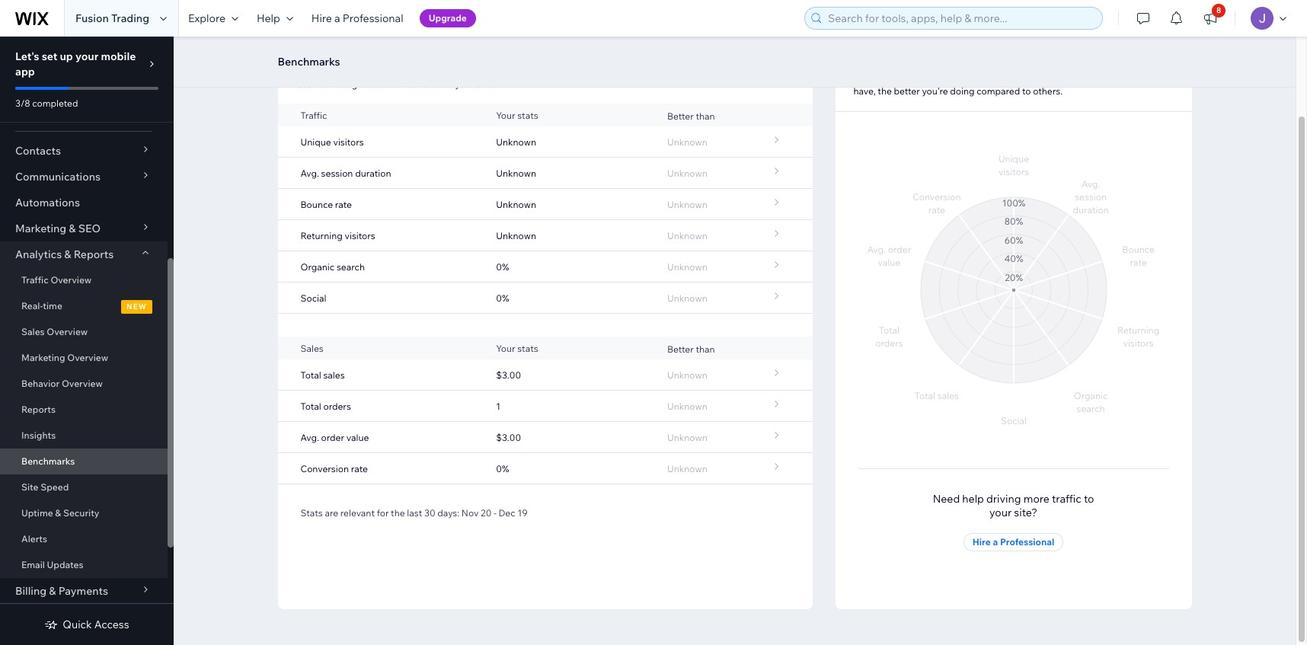 Task type: vqa. For each thing, say whether or not it's contained in the screenshot.


Task type: locate. For each thing, give the bounding box(es) containing it.
2 better from the top
[[668, 344, 694, 355]]

1 vertical spatial benchmarks
[[21, 456, 75, 467]]

reports link
[[0, 397, 168, 423]]

reports up insights
[[21, 404, 56, 415]]

0 vertical spatial more
[[1088, 70, 1110, 82]]

1 vertical spatial traffic
[[1053, 492, 1082, 506]]

search
[[337, 261, 365, 272]]

traffic down analytics
[[21, 274, 49, 286]]

rate for conversion rate
[[351, 463, 368, 474]]

you right coverage
[[1154, 70, 1169, 82]]

the
[[878, 85, 892, 97], [391, 508, 405, 519]]

email updates
[[21, 559, 83, 571]]

yet
[[397, 50, 415, 66]]

to right tools
[[383, 79, 392, 90]]

marketing inside popup button
[[15, 222, 66, 236]]

1 than from the top
[[696, 111, 715, 122]]

2 vertical spatial 0%
[[496, 463, 509, 474]]

hire a professional up enough
[[312, 11, 404, 25]]

benchmarks up use
[[278, 55, 340, 69]]

& right billing
[[49, 585, 56, 598]]

2 vertical spatial a
[[994, 537, 999, 548]]

0 vertical spatial your stats
[[496, 109, 539, 121]]

sales for sales
[[301, 343, 324, 354]]

0 horizontal spatial sales
[[21, 326, 45, 338]]

traffic inside the not enough data yet you'll see benchmarks once you have 30 monthly visitors. use marketing tools to drive traffic to your site.
[[417, 79, 443, 90]]

1 horizontal spatial you
[[1154, 70, 1169, 82]]

days:
[[438, 508, 460, 519]]

set
[[42, 50, 57, 63]]

drive
[[394, 79, 415, 90]]

1 total from the top
[[301, 369, 321, 381]]

rate right bounce
[[335, 199, 352, 210]]

benchmarks.
[[1013, 70, 1068, 82]]

0 vertical spatial traffic
[[301, 109, 327, 121]]

your for $3.00
[[496, 343, 516, 354]]

your stats
[[496, 109, 539, 121], [496, 343, 539, 354]]

hire a professional down site?
[[973, 537, 1055, 548]]

better than for unknown
[[668, 111, 715, 122]]

2 than from the top
[[696, 344, 715, 355]]

your up compared
[[992, 70, 1011, 82]]

1 stats from the top
[[518, 109, 539, 121]]

0 vertical spatial hire
[[312, 11, 332, 25]]

more inside need help driving more traffic to your site?
[[1024, 492, 1050, 506]]

to down benchmarks.
[[1023, 85, 1032, 97]]

1 vertical spatial hire a professional
[[973, 537, 1055, 548]]

overview inside sales overview link
[[47, 326, 88, 338]]

2 horizontal spatial a
[[994, 537, 999, 548]]

your stats up 1
[[496, 343, 539, 354]]

dec
[[499, 508, 516, 519]]

marketing & seo
[[15, 222, 101, 236]]

0 horizontal spatial reports
[[21, 404, 56, 415]]

contacts
[[15, 144, 61, 158]]

you
[[415, 67, 431, 79], [1154, 70, 1169, 82]]

you inside the not enough data yet you'll see benchmarks once you have 30 monthly visitors. use marketing tools to drive traffic to your site.
[[415, 67, 431, 79]]

1 horizontal spatial 30
[[455, 67, 466, 79]]

your
[[75, 50, 99, 63], [992, 70, 1011, 82], [455, 79, 475, 90], [990, 506, 1012, 520]]

2 your stats from the top
[[496, 343, 539, 354]]

total left sales
[[301, 369, 321, 381]]

1 horizontal spatial reports
[[74, 248, 114, 261]]

sales inside sidebar element
[[21, 326, 45, 338]]

30 right have
[[455, 67, 466, 79]]

0 vertical spatial traffic
[[417, 79, 443, 90]]

0 vertical spatial sales
[[21, 326, 45, 338]]

1 horizontal spatial hire a professional
[[973, 537, 1055, 548]]

1 horizontal spatial more
[[1088, 70, 1110, 82]]

security
[[63, 508, 99, 519]]

1 vertical spatial sales
[[301, 343, 324, 354]]

professional up data
[[343, 11, 404, 25]]

benchmarks inside 'link'
[[21, 456, 75, 467]]

total
[[301, 369, 321, 381], [301, 401, 321, 412]]

1 vertical spatial your stats
[[496, 343, 539, 354]]

0% for search
[[496, 261, 509, 272]]

monthly
[[468, 67, 504, 79]]

$3.00 for avg. order value
[[496, 432, 521, 443]]

reports inside dropdown button
[[74, 248, 114, 261]]

1 horizontal spatial hire a professional link
[[964, 534, 1064, 552]]

your left site?
[[990, 506, 1012, 520]]

a down need help driving more traffic to your site?
[[994, 537, 999, 548]]

0 vertical spatial visitors
[[333, 136, 364, 147]]

1 vertical spatial traffic
[[21, 274, 49, 286]]

a right is
[[883, 70, 888, 82]]

1 vertical spatial 30
[[425, 508, 436, 519]]

2 stats from the top
[[518, 343, 539, 354]]

traffic overview
[[21, 274, 92, 286]]

hire a professional
[[312, 11, 404, 25], [973, 537, 1055, 548]]

overview
[[51, 274, 92, 286], [47, 326, 88, 338], [67, 352, 108, 364], [62, 378, 103, 389]]

traffic inside need help driving more traffic to your site?
[[1053, 492, 1082, 506]]

unknown for conversion rate
[[668, 463, 708, 474]]

overview down analytics & reports
[[51, 274, 92, 286]]

your down visitors.
[[496, 109, 516, 121]]

0 vertical spatial avg.
[[301, 167, 319, 179]]

2 better than from the top
[[668, 344, 715, 355]]

let's
[[15, 50, 39, 63]]

overview for behavior overview
[[62, 378, 103, 389]]

better
[[668, 111, 694, 122], [668, 344, 694, 355]]

1 vertical spatial stats
[[518, 343, 539, 354]]

more right 'the'
[[1088, 70, 1110, 82]]

data
[[367, 50, 394, 66]]

better than
[[668, 111, 715, 122], [668, 344, 715, 355]]

$3.00 for total sales
[[496, 369, 521, 381]]

1 vertical spatial total
[[301, 401, 321, 412]]

marketing up analytics
[[15, 222, 66, 236]]

& for marketing
[[69, 222, 76, 236]]

professional
[[343, 11, 404, 25], [1001, 537, 1055, 548]]

uptime & security link
[[0, 501, 168, 527]]

billing
[[15, 585, 47, 598]]

overview for sales overview
[[47, 326, 88, 338]]

0 horizontal spatial traffic
[[21, 274, 49, 286]]

more inside the this is a visual representation of your benchmarks. the more coverage you have, the better you're doing compared to others.
[[1088, 70, 1110, 82]]

1 vertical spatial visitors
[[345, 230, 376, 241]]

0 horizontal spatial 30
[[425, 508, 436, 519]]

1 horizontal spatial traffic
[[1053, 492, 1082, 506]]

automations
[[15, 196, 80, 210]]

1 vertical spatial than
[[696, 344, 715, 355]]

0 vertical spatial than
[[696, 111, 715, 122]]

0 vertical spatial better than
[[668, 111, 715, 122]]

1 avg. from the top
[[301, 167, 319, 179]]

0 vertical spatial total
[[301, 369, 321, 381]]

doing
[[951, 85, 975, 97]]

0 horizontal spatial hire
[[312, 11, 332, 25]]

avg. left session
[[301, 167, 319, 179]]

benchmarks
[[338, 67, 390, 79]]

enough
[[320, 50, 365, 66]]

app
[[15, 65, 35, 79]]

you left have
[[415, 67, 431, 79]]

1 0% from the top
[[496, 261, 509, 272]]

the
[[1070, 70, 1086, 82]]

0 vertical spatial a
[[335, 11, 340, 25]]

0 horizontal spatial more
[[1024, 492, 1050, 506]]

real-
[[21, 300, 43, 312]]

30
[[455, 67, 466, 79], [425, 508, 436, 519]]

marketing up behavior at the left bottom of the page
[[21, 352, 65, 364]]

behavior overview
[[21, 378, 103, 389]]

order
[[321, 432, 345, 443]]

alerts
[[21, 534, 47, 545]]

rate
[[335, 199, 352, 210], [351, 463, 368, 474]]

1 your stats from the top
[[496, 109, 539, 121]]

stats for $3.00
[[518, 343, 539, 354]]

overview down sales overview link
[[67, 352, 108, 364]]

$3.00 up 1
[[496, 369, 521, 381]]

traffic for traffic overview
[[21, 274, 49, 286]]

benchmarks for the 'benchmarks' button
[[278, 55, 340, 69]]

hire a professional link up enough
[[302, 0, 413, 37]]

last
[[407, 508, 422, 519]]

0 vertical spatial rate
[[335, 199, 352, 210]]

0 horizontal spatial hire a professional
[[312, 11, 404, 25]]

sales up total sales
[[301, 343, 324, 354]]

& inside dropdown button
[[64, 248, 71, 261]]

0 vertical spatial reports
[[74, 248, 114, 261]]

& left seo
[[69, 222, 76, 236]]

1
[[496, 401, 501, 412]]

2 total from the top
[[301, 401, 321, 412]]

rate down value in the left bottom of the page
[[351, 463, 368, 474]]

your inside the this is a visual representation of your benchmarks. the more coverage you have, the better you're doing compared to others.
[[992, 70, 1011, 82]]

1 better than from the top
[[668, 111, 715, 122]]

1 vertical spatial your
[[496, 343, 516, 354]]

1 vertical spatial marketing
[[21, 352, 65, 364]]

1 vertical spatial better than
[[668, 344, 715, 355]]

to right site?
[[1085, 492, 1095, 506]]

than for unknown
[[696, 111, 715, 122]]

a for top hire a professional "link"
[[335, 11, 340, 25]]

to left site.
[[445, 79, 453, 90]]

0 horizontal spatial the
[[391, 508, 405, 519]]

avg. order value
[[301, 432, 369, 443]]

8
[[1217, 5, 1222, 15]]

value
[[347, 432, 369, 443]]

traffic up unique
[[301, 109, 327, 121]]

traffic overview link
[[0, 268, 168, 293]]

more
[[1088, 70, 1110, 82], [1024, 492, 1050, 506]]

avg. for avg. order value
[[301, 432, 319, 443]]

overview down marketing overview link
[[62, 378, 103, 389]]

compared
[[977, 85, 1021, 97]]

need help driving more traffic to your site?
[[933, 492, 1095, 520]]

unknown
[[496, 136, 537, 147], [668, 136, 708, 147], [496, 167, 537, 179], [668, 167, 708, 179], [496, 199, 537, 210], [668, 199, 708, 210], [496, 230, 537, 241], [668, 230, 708, 241], [668, 261, 708, 272], [668, 292, 708, 304], [668, 369, 708, 381], [668, 401, 708, 412], [668, 432, 708, 443], [668, 463, 708, 474]]

$3.00 down 1
[[496, 432, 521, 443]]

overview inside traffic overview link
[[51, 274, 92, 286]]

visitors up avg. session duration
[[333, 136, 364, 147]]

visual
[[890, 70, 914, 82]]

hire a professional link down site?
[[964, 534, 1064, 552]]

0%
[[496, 261, 509, 272], [496, 292, 509, 304], [496, 463, 509, 474]]

your left site.
[[455, 79, 475, 90]]

updates
[[47, 559, 83, 571]]

1 vertical spatial avg.
[[301, 432, 319, 443]]

& inside popup button
[[69, 222, 76, 236]]

driving
[[987, 492, 1022, 506]]

reports down seo
[[74, 248, 114, 261]]

1 horizontal spatial sales
[[301, 343, 324, 354]]

1 horizontal spatial the
[[878, 85, 892, 97]]

sales down real-
[[21, 326, 45, 338]]

1 horizontal spatial professional
[[1001, 537, 1055, 548]]

1 horizontal spatial hire
[[973, 537, 991, 548]]

total left orders
[[301, 401, 321, 412]]

your up 1
[[496, 343, 516, 354]]

2 $3.00 from the top
[[496, 432, 521, 443]]

0 vertical spatial the
[[878, 85, 892, 97]]

1 vertical spatial 0%
[[496, 292, 509, 304]]

traffic inside sidebar element
[[21, 274, 49, 286]]

social
[[301, 292, 327, 304]]

bounce
[[301, 199, 333, 210]]

1 $3.00 from the top
[[496, 369, 521, 381]]

more right driving
[[1024, 492, 1050, 506]]

sales for sales overview
[[21, 326, 45, 338]]

1 horizontal spatial traffic
[[301, 109, 327, 121]]

benchmarks up site speed at bottom
[[21, 456, 75, 467]]

0 vertical spatial your
[[496, 109, 516, 121]]

1 horizontal spatial benchmarks
[[278, 55, 340, 69]]

& down marketing & seo
[[64, 248, 71, 261]]

overview inside marketing overview link
[[67, 352, 108, 364]]

2 your from the top
[[496, 343, 516, 354]]

this is a visual representation of your benchmarks. the more coverage you have, the better you're doing compared to others.
[[854, 70, 1169, 97]]

help button
[[248, 0, 302, 37]]

visitors up the search
[[345, 230, 376, 241]]

trading
[[111, 11, 149, 25]]

1 vertical spatial professional
[[1001, 537, 1055, 548]]

your right up at left
[[75, 50, 99, 63]]

traffic
[[301, 109, 327, 121], [21, 274, 49, 286]]

0 horizontal spatial a
[[335, 11, 340, 25]]

& right uptime
[[55, 508, 61, 519]]

&
[[69, 222, 76, 236], [64, 248, 71, 261], [55, 508, 61, 519], [49, 585, 56, 598]]

0 vertical spatial 0%
[[496, 261, 509, 272]]

0 horizontal spatial benchmarks
[[21, 456, 75, 467]]

hire up not
[[312, 11, 332, 25]]

a
[[335, 11, 340, 25], [883, 70, 888, 82], [994, 537, 999, 548]]

you inside the this is a visual representation of your benchmarks. the more coverage you have, the better you're doing compared to others.
[[1154, 70, 1169, 82]]

1 vertical spatial hire
[[973, 537, 991, 548]]

stats
[[518, 109, 539, 121], [518, 343, 539, 354]]

overview up the marketing overview
[[47, 326, 88, 338]]

stats for unknown
[[518, 109, 539, 121]]

better
[[895, 85, 921, 97]]

0 vertical spatial stats
[[518, 109, 539, 121]]

benchmarks inside button
[[278, 55, 340, 69]]

0 vertical spatial marketing
[[15, 222, 66, 236]]

sidebar element
[[0, 37, 174, 646]]

coverage
[[1112, 70, 1152, 82]]

0 horizontal spatial traffic
[[417, 79, 443, 90]]

-
[[494, 508, 497, 519]]

marketing
[[15, 222, 66, 236], [21, 352, 65, 364]]

traffic right drive
[[417, 79, 443, 90]]

visitors
[[333, 136, 364, 147], [345, 230, 376, 241]]

0 vertical spatial 30
[[455, 67, 466, 79]]

0 vertical spatial hire a professional
[[312, 11, 404, 25]]

better for unknown
[[668, 111, 694, 122]]

overview inside behavior overview link
[[62, 378, 103, 389]]

0 vertical spatial professional
[[343, 11, 404, 25]]

your stats down visitors.
[[496, 109, 539, 121]]

0 vertical spatial benchmarks
[[278, 55, 340, 69]]

0 vertical spatial better
[[668, 111, 694, 122]]

professional down site?
[[1001, 537, 1055, 548]]

the down is
[[878, 85, 892, 97]]

1 vertical spatial better
[[668, 344, 694, 355]]

better for $3.00
[[668, 344, 694, 355]]

traffic right site?
[[1053, 492, 1082, 506]]

0 vertical spatial $3.00
[[496, 369, 521, 381]]

30 right last
[[425, 508, 436, 519]]

visitors for returning visitors
[[345, 230, 376, 241]]

1 horizontal spatial a
[[883, 70, 888, 82]]

the right for
[[391, 508, 405, 519]]

traffic for traffic
[[301, 109, 327, 121]]

& inside popup button
[[49, 585, 56, 598]]

the inside the this is a visual representation of your benchmarks. the more coverage you have, the better you're doing compared to others.
[[878, 85, 892, 97]]

a inside the this is a visual representation of your benchmarks. the more coverage you have, the better you're doing compared to others.
[[883, 70, 888, 82]]

3 0% from the top
[[496, 463, 509, 474]]

bounce rate
[[301, 199, 352, 210]]

avg.
[[301, 167, 319, 179], [301, 432, 319, 443]]

1 your from the top
[[496, 109, 516, 121]]

0 horizontal spatial hire a professional link
[[302, 0, 413, 37]]

1 vertical spatial a
[[883, 70, 888, 82]]

1 vertical spatial $3.00
[[496, 432, 521, 443]]

0 horizontal spatial professional
[[343, 11, 404, 25]]

2 0% from the top
[[496, 292, 509, 304]]

0 horizontal spatial you
[[415, 67, 431, 79]]

1 vertical spatial more
[[1024, 492, 1050, 506]]

avg. left order
[[301, 432, 319, 443]]

hire down help at the right bottom
[[973, 537, 991, 548]]

have,
[[854, 85, 876, 97]]

2 avg. from the top
[[301, 432, 319, 443]]

$3.00
[[496, 369, 521, 381], [496, 432, 521, 443]]

1 vertical spatial rate
[[351, 463, 368, 474]]

1 better from the top
[[668, 111, 694, 122]]

not enough data yet you'll see benchmarks once you have 30 monthly visitors. use marketing tools to drive traffic to your site.
[[296, 50, 539, 90]]

your inside the not enough data yet you'll see benchmarks once you have 30 monthly visitors. use marketing tools to drive traffic to your site.
[[455, 79, 475, 90]]

a up enough
[[335, 11, 340, 25]]



Task type: describe. For each thing, give the bounding box(es) containing it.
use
[[296, 79, 313, 90]]

let's set up your mobile app
[[15, 50, 136, 79]]

returning
[[301, 230, 343, 241]]

have
[[433, 67, 453, 79]]

insights
[[21, 430, 56, 441]]

your inside let's set up your mobile app
[[75, 50, 99, 63]]

quick
[[63, 618, 92, 632]]

1 vertical spatial reports
[[21, 404, 56, 415]]

real-time
[[21, 300, 62, 312]]

site speed
[[21, 482, 69, 493]]

new
[[127, 302, 147, 312]]

stats are relevant for the last 30 days: nov 20 - dec 19
[[301, 508, 528, 519]]

visitors.
[[506, 67, 539, 79]]

site.
[[477, 79, 494, 90]]

your for unknown
[[496, 109, 516, 121]]

see
[[321, 67, 336, 79]]

your inside need help driving more traffic to your site?
[[990, 506, 1012, 520]]

overview for traffic overview
[[51, 274, 92, 286]]

duration
[[355, 167, 391, 179]]

than for $3.00
[[696, 344, 715, 355]]

overview for marketing overview
[[67, 352, 108, 364]]

19
[[518, 508, 528, 519]]

benchmarks link
[[0, 449, 168, 475]]

of
[[981, 70, 990, 82]]

uptime
[[21, 508, 53, 519]]

unknown for social
[[668, 292, 708, 304]]

benchmarks button
[[270, 50, 348, 73]]

upgrade
[[429, 12, 467, 24]]

access
[[94, 618, 129, 632]]

3/8 completed
[[15, 98, 78, 109]]

conversion rate
[[301, 463, 368, 474]]

a for bottommost hire a professional "link"
[[994, 537, 999, 548]]

organic search
[[301, 261, 365, 272]]

unknown for total orders
[[668, 401, 708, 412]]

organic
[[301, 261, 335, 272]]

1 vertical spatial the
[[391, 508, 405, 519]]

site?
[[1015, 506, 1038, 520]]

fusion trading
[[75, 11, 149, 25]]

time
[[43, 300, 62, 312]]

30 inside the not enough data yet you'll see benchmarks once you have 30 monthly visitors. use marketing tools to drive traffic to your site.
[[455, 67, 466, 79]]

once
[[392, 67, 413, 79]]

unknown for bounce rate
[[668, 199, 708, 210]]

unique visitors
[[301, 136, 364, 147]]

your stats for $3.00
[[496, 343, 539, 354]]

tools
[[360, 79, 381, 90]]

orders
[[324, 401, 351, 412]]

& for uptime
[[55, 508, 61, 519]]

are
[[325, 508, 339, 519]]

marketing for marketing & seo
[[15, 222, 66, 236]]

benchmarks for benchmarks 'link'
[[21, 456, 75, 467]]

unknown for organic search
[[668, 261, 708, 272]]

completed
[[32, 98, 78, 109]]

better than for $3.00
[[668, 344, 715, 355]]

help
[[963, 492, 985, 506]]

1 vertical spatial hire a professional link
[[964, 534, 1064, 552]]

total for total sales
[[301, 369, 321, 381]]

seo
[[78, 222, 101, 236]]

email
[[21, 559, 45, 571]]

help
[[257, 11, 280, 25]]

professional for top hire a professional "link"
[[343, 11, 404, 25]]

3/8
[[15, 98, 30, 109]]

behavior
[[21, 378, 60, 389]]

& for analytics
[[64, 248, 71, 261]]

unknown for total sales
[[668, 369, 708, 381]]

Search for tools, apps, help & more... field
[[824, 8, 1098, 29]]

communications
[[15, 170, 101, 184]]

analytics & reports
[[15, 248, 114, 261]]

is
[[874, 70, 881, 82]]

marketing overview link
[[0, 345, 168, 371]]

marketing for marketing overview
[[21, 352, 65, 364]]

session
[[321, 167, 353, 179]]

site
[[21, 482, 38, 493]]

automations link
[[0, 190, 168, 216]]

hire a professional for bottommost hire a professional "link"
[[973, 537, 1055, 548]]

to inside need help driving more traffic to your site?
[[1085, 492, 1095, 506]]

behavior overview link
[[0, 371, 168, 397]]

to inside the this is a visual representation of your benchmarks. the more coverage you have, the better you're doing compared to others.
[[1023, 85, 1032, 97]]

unknown for unique visitors
[[668, 136, 708, 147]]

8 button
[[1194, 0, 1228, 37]]

sales
[[324, 369, 345, 381]]

representation
[[916, 70, 979, 82]]

total orders
[[301, 401, 351, 412]]

your stats for unknown
[[496, 109, 539, 121]]

hire for top hire a professional "link"
[[312, 11, 332, 25]]

email updates link
[[0, 553, 168, 579]]

analytics & reports button
[[0, 242, 168, 268]]

need
[[933, 492, 961, 506]]

insights link
[[0, 423, 168, 449]]

unknown for avg. order value
[[668, 432, 708, 443]]

hire a professional for top hire a professional "link"
[[312, 11, 404, 25]]

& for billing
[[49, 585, 56, 598]]

fusion
[[75, 11, 109, 25]]

you're
[[923, 85, 949, 97]]

rate for bounce rate
[[335, 199, 352, 210]]

visitors for unique visitors
[[333, 136, 364, 147]]

stats
[[301, 508, 323, 519]]

marketing & seo button
[[0, 216, 168, 242]]

avg. for avg. session duration
[[301, 167, 319, 179]]

hire for bottommost hire a professional "link"
[[973, 537, 991, 548]]

marketing
[[315, 79, 358, 90]]

total sales
[[301, 369, 345, 381]]

0% for rate
[[496, 463, 509, 474]]

communications button
[[0, 164, 168, 190]]

unique
[[301, 136, 331, 147]]

quick access
[[63, 618, 129, 632]]

unknown for avg. session duration
[[668, 167, 708, 179]]

speed
[[41, 482, 69, 493]]

analytics
[[15, 248, 62, 261]]

quick access button
[[44, 618, 129, 632]]

unknown for returning visitors
[[668, 230, 708, 241]]

avg. session duration
[[301, 167, 391, 179]]

0 vertical spatial hire a professional link
[[302, 0, 413, 37]]

professional for bottommost hire a professional "link"
[[1001, 537, 1055, 548]]

20
[[481, 508, 492, 519]]

total for total orders
[[301, 401, 321, 412]]

this
[[854, 70, 872, 82]]

others.
[[1034, 85, 1063, 97]]

payments
[[58, 585, 108, 598]]

billing & payments button
[[0, 579, 168, 604]]



